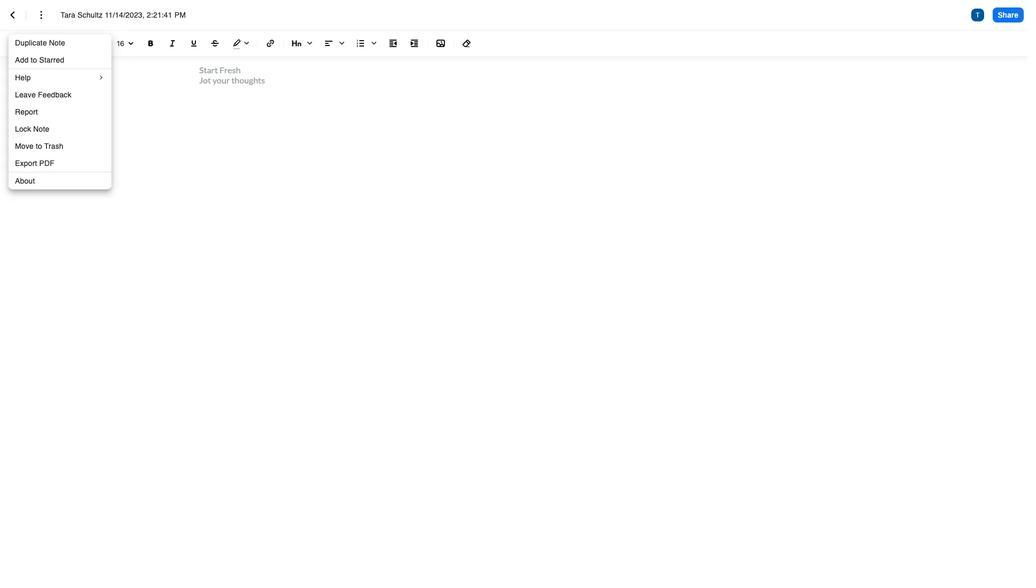 Task type: locate. For each thing, give the bounding box(es) containing it.
to right move
[[36, 142, 42, 151]]

list image
[[352, 35, 380, 52]]

move
[[15, 142, 34, 151]]

note for lock note
[[33, 125, 49, 133]]

duplicate
[[15, 39, 47, 47]]

1 vertical spatial to
[[36, 142, 42, 151]]

0 vertical spatial to
[[31, 56, 37, 64]]

underline image
[[187, 37, 200, 50]]

about
[[15, 177, 35, 185]]

leave
[[15, 91, 36, 99]]

about menu item
[[9, 172, 111, 190]]

menu
[[9, 34, 111, 190]]

more image
[[35, 9, 48, 21]]

to right 'add'
[[31, 56, 37, 64]]

add
[[15, 56, 29, 64]]

note inside menu item
[[33, 125, 49, 133]]

0 vertical spatial note
[[49, 39, 65, 47]]

note up move to trash
[[33, 125, 49, 133]]

text align image
[[320, 35, 348, 52]]

tara schultz image
[[972, 9, 984, 21]]

strikethrough image
[[209, 37, 222, 50]]

1 vertical spatial note
[[33, 125, 49, 133]]

help
[[15, 73, 31, 82]]

trash
[[44, 142, 63, 151]]

clear style image
[[461, 37, 474, 50]]

duplicate note menu item
[[9, 34, 111, 51]]

report
[[15, 108, 38, 116]]

move to trash menu item
[[9, 138, 111, 155]]

lock note menu item
[[9, 121, 111, 138]]

move to trash
[[15, 142, 63, 151]]

starred
[[39, 56, 64, 64]]

to
[[31, 56, 37, 64], [36, 142, 42, 151]]

all notes image
[[6, 9, 19, 21]]

report menu item
[[9, 103, 111, 121]]

note
[[49, 39, 65, 47], [33, 125, 49, 133]]

help menu item
[[9, 69, 111, 86]]

menu containing duplicate note
[[9, 34, 111, 190]]

add to starred menu item
[[9, 51, 111, 69]]

note up 'add to starred' menu item on the top
[[49, 39, 65, 47]]

None text field
[[61, 10, 202, 20]]

to for trash
[[36, 142, 42, 151]]

note inside 'menu item'
[[49, 39, 65, 47]]

link image
[[264, 37, 277, 50]]



Task type: describe. For each thing, give the bounding box(es) containing it.
share
[[998, 10, 1019, 19]]

duplicate note
[[15, 39, 65, 47]]

italic image
[[166, 37, 179, 50]]

font image
[[33, 35, 108, 52]]

lock note
[[15, 125, 49, 133]]

leave feedback
[[15, 91, 71, 99]]

feedback
[[38, 91, 71, 99]]

text highlight image
[[228, 35, 253, 52]]

share button
[[993, 7, 1024, 22]]

pdf
[[39, 159, 54, 168]]

export pdf
[[15, 159, 54, 168]]

note for duplicate note
[[49, 39, 65, 47]]

increase indent image
[[408, 37, 421, 50]]

export
[[15, 159, 37, 168]]

lock
[[15, 125, 31, 133]]

leave feedback link
[[9, 86, 111, 103]]

to for starred
[[31, 56, 37, 64]]

bold image
[[145, 37, 157, 50]]

color image
[[4, 35, 29, 52]]

export pdf menu item
[[9, 155, 111, 172]]

insert image image
[[434, 37, 447, 50]]

decrease indent image
[[387, 37, 400, 50]]

heading image
[[288, 35, 316, 52]]

add to starred
[[15, 56, 64, 64]]



Task type: vqa. For each thing, say whether or not it's contained in the screenshot.
'Schedule'
no



